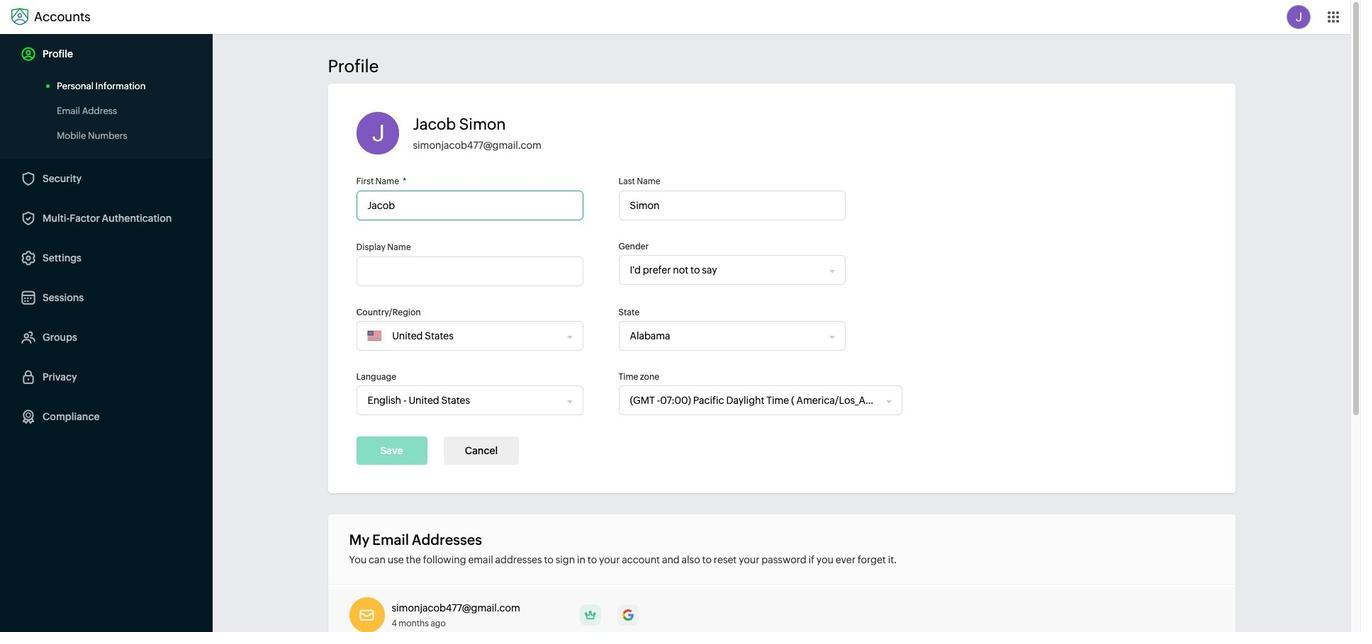 Task type: vqa. For each thing, say whether or not it's contained in the screenshot.
NO MATCHING APPS FOUND image
no



Task type: locate. For each thing, give the bounding box(es) containing it.
primary image
[[580, 605, 601, 626]]

None text field
[[356, 191, 583, 221]]

None field
[[619, 256, 830, 284], [382, 322, 562, 350], [619, 322, 830, 350], [357, 386, 568, 415], [619, 386, 887, 415], [619, 256, 830, 284], [382, 322, 562, 350], [619, 322, 830, 350], [357, 386, 568, 415], [619, 386, 887, 415]]

None text field
[[619, 191, 846, 221], [356, 257, 583, 286], [619, 191, 846, 221], [356, 257, 583, 286]]



